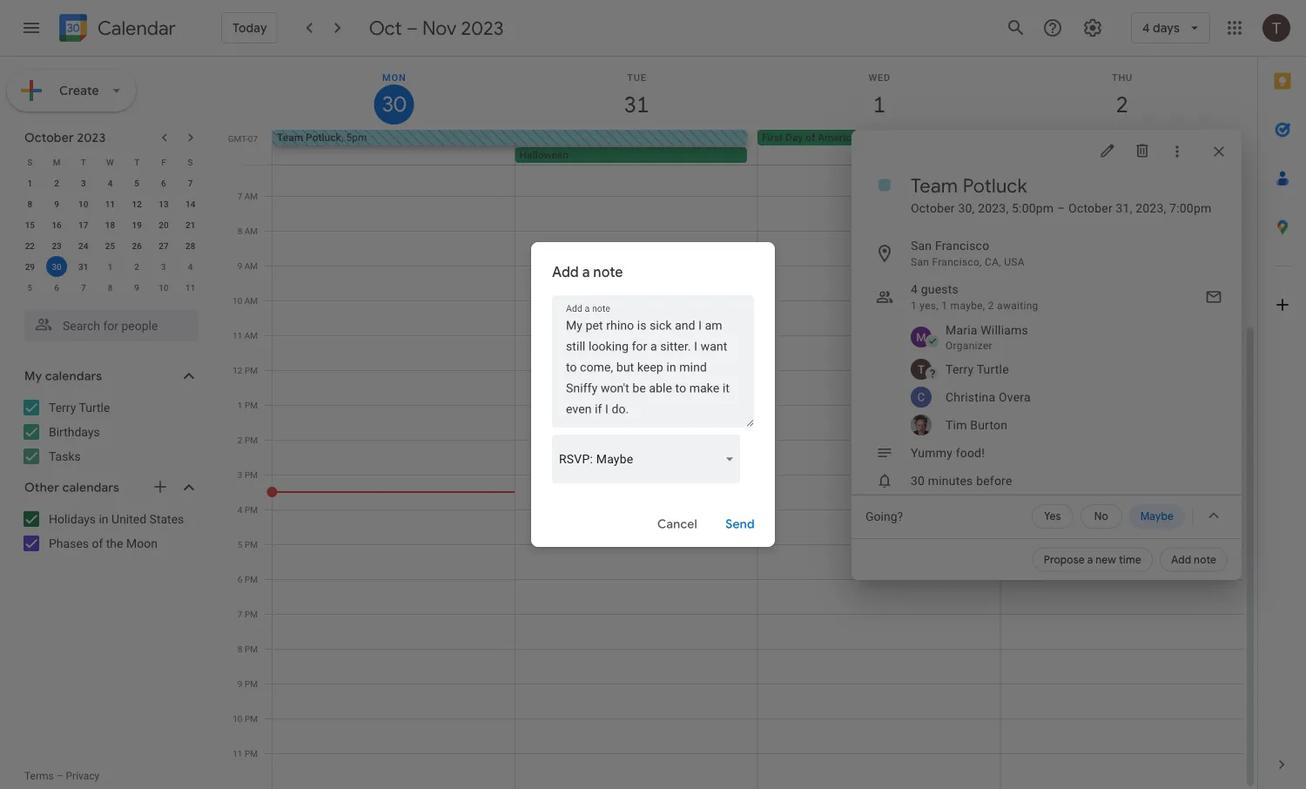 Task type: vqa. For each thing, say whether or not it's contained in the screenshot.


Task type: describe. For each thing, give the bounding box(es) containing it.
of inside other calendars list
[[92, 536, 103, 550]]

send button
[[712, 503, 768, 545]]

30 for 30
[[52, 261, 62, 272]]

team for team potluck october 30, 2023, 5:00pm – october 31, 2023, 7:00pm
[[911, 173, 958, 198]]

9 for the november 9 element
[[134, 282, 139, 293]]

1 pm
[[238, 400, 258, 410]]

united
[[112, 512, 146, 526]]

17
[[78, 219, 88, 230]]

maybe inside button
[[1141, 510, 1174, 523]]

gmt-
[[228, 133, 248, 144]]

guests
[[921, 282, 959, 296]]

pm for 7 pm
[[245, 609, 258, 619]]

holidays
[[49, 512, 96, 526]]

privacy link
[[66, 770, 100, 782]]

team for team potluck , 5pm halloween
[[277, 132, 303, 144]]

7 am
[[237, 191, 258, 201]]

27 element
[[153, 235, 174, 256]]

12 element
[[126, 193, 147, 214]]

11 am
[[233, 330, 258, 341]]

october 2023 grid
[[17, 152, 204, 298]]

add a note
[[552, 263, 623, 281]]

15 element
[[19, 214, 40, 235]]

oct
[[369, 16, 402, 40]]

overa
[[999, 390, 1031, 404]]

19
[[132, 219, 142, 230]]

food!
[[956, 446, 985, 460]]

yes
[[1044, 510, 1061, 523]]

oct – nov 2023
[[369, 16, 504, 40]]

remove from this calendar image
[[1134, 142, 1151, 159]]

guests tree
[[845, 319, 1242, 439]]

add a note dialog
[[531, 242, 775, 547]]

1 left yes,
[[911, 300, 917, 312]]

first day of american indian heritage month
[[762, 132, 970, 144]]

1 down 25 element
[[108, 261, 113, 272]]

terry turtle, maybe attending tree item
[[887, 355, 1242, 383]]

birthdays
[[49, 425, 100, 439]]

am for 11 am
[[245, 330, 258, 341]]

2 san from the top
[[911, 256, 929, 268]]

12 pm
[[233, 365, 258, 375]]

1 horizontal spatial 5
[[134, 178, 139, 188]]

a for add
[[582, 263, 590, 281]]

send
[[726, 516, 755, 532]]

5 pm
[[238, 539, 258, 550]]

0 horizontal spatial 3
[[81, 178, 86, 188]]

grid containing team potluck
[[223, 57, 1258, 789]]

am for 7 am
[[245, 191, 258, 201]]

pm for 9 pm
[[245, 678, 258, 689]]

first
[[762, 132, 783, 144]]

30,
[[958, 201, 975, 215]]

1 right yes,
[[942, 300, 948, 312]]

row group containing 1
[[17, 172, 204, 298]]

today button
[[221, 12, 278, 44]]

w
[[106, 157, 114, 167]]

november 1 element
[[100, 256, 121, 277]]

november 10 element
[[153, 277, 174, 298]]

4 down 3 pm
[[238, 504, 243, 515]]

– inside team potluck october 30, 2023, 5:00pm – october 31, 2023, 7:00pm
[[1057, 201, 1066, 215]]

row containing 8
[[17, 193, 204, 214]]

10 element
[[73, 193, 94, 214]]

my calendars
[[24, 368, 102, 384]]

20 element
[[153, 214, 174, 235]]

30 for 30 minutes before
[[911, 473, 925, 488]]

yes,
[[920, 300, 939, 312]]

11 for november 11 element
[[185, 282, 195, 293]]

maria williams organizer
[[946, 323, 1029, 352]]

propose
[[1044, 553, 1085, 566]]

tim
[[946, 418, 967, 432]]

team potluck october 30, 2023, 5:00pm – october 31, 2023, 7:00pm
[[911, 173, 1212, 215]]

pm for 4 pm
[[245, 504, 258, 515]]

my calendars button
[[3, 362, 216, 390]]

organizer
[[946, 340, 993, 352]]

31
[[78, 261, 88, 272]]

27
[[159, 240, 169, 251]]

18
[[105, 219, 115, 230]]

6 for november 6 element
[[54, 282, 59, 293]]

4 pm
[[238, 504, 258, 515]]

30, today element
[[46, 256, 67, 277]]

,
[[341, 132, 344, 144]]

30 cell
[[43, 256, 70, 277]]

3 for 3 pm
[[238, 469, 243, 480]]

21
[[185, 219, 195, 230]]

row containing 5
[[17, 277, 204, 298]]

9 am
[[237, 260, 258, 271]]

24
[[78, 240, 88, 251]]

10 am
[[233, 295, 258, 306]]

6 pm
[[238, 574, 258, 584]]

other calendars list
[[3, 505, 216, 557]]

francisco
[[935, 238, 990, 253]]

25 element
[[100, 235, 121, 256]]

november 9 element
[[126, 277, 147, 298]]

maybe inside text box
[[596, 452, 634, 466]]

terms link
[[24, 770, 54, 782]]

30 minutes before
[[911, 473, 1013, 488]]

williams
[[981, 323, 1029, 337]]

team potluck heading
[[911, 173, 1028, 198]]

9 up the 16 element
[[54, 199, 59, 209]]

cancel
[[658, 516, 698, 532]]

turtle inside my calendars list
[[79, 400, 110, 415]]

day
[[786, 132, 803, 144]]

rsvp:
[[559, 452, 593, 466]]

propose a new time button
[[1033, 547, 1153, 572]]

am for 10 am
[[245, 295, 258, 306]]

16 element
[[46, 214, 67, 235]]

24 element
[[73, 235, 94, 256]]

8 up 15 element
[[27, 199, 32, 209]]

rsvp: maybe
[[559, 452, 634, 466]]

8 pm
[[238, 644, 258, 654]]

am for 9 am
[[245, 260, 258, 271]]

time
[[1119, 553, 1142, 566]]

heritage
[[897, 132, 937, 144]]

13
[[159, 199, 169, 209]]

other calendars button
[[3, 474, 216, 502]]

rsvp: maybe button
[[552, 435, 740, 483]]

pm for 1 pm
[[245, 400, 258, 410]]

2 inside 4 guests 1 yes, 1 maybe, 2 awaiting
[[988, 300, 994, 312]]

moon
[[126, 536, 158, 550]]

31 element
[[73, 256, 94, 277]]

first day of american indian heritage month button
[[758, 130, 990, 145]]

maria williams, attending, organizer tree item
[[887, 319, 1242, 355]]

10 for 10 am
[[233, 295, 242, 306]]

18 element
[[100, 214, 121, 235]]

0 horizontal spatial october
[[24, 130, 74, 145]]

in
[[99, 512, 109, 526]]

november 8 element
[[100, 277, 121, 298]]

f
[[161, 157, 166, 167]]

7 pm
[[238, 609, 258, 619]]

november 6 element
[[46, 277, 67, 298]]

none text field inside add a note dialog
[[552, 315, 754, 420]]

tasks
[[49, 449, 81, 463]]

november 11 element
[[180, 277, 201, 298]]

yummy
[[911, 446, 953, 460]]

15
[[25, 219, 35, 230]]

7 up 14 element
[[188, 178, 193, 188]]

terms – privacy
[[24, 770, 100, 782]]

note inside add a note dialog
[[593, 263, 623, 281]]

29 element
[[19, 256, 40, 277]]

2 inside november 2 element
[[134, 261, 139, 272]]

of inside first day of american indian heritage month button
[[806, 132, 815, 144]]

turtle inside tree item
[[977, 362, 1009, 376]]

4 up "11" element in the left of the page
[[108, 178, 113, 188]]

main drawer image
[[21, 17, 42, 38]]

21 element
[[180, 214, 201, 235]]

terry turtle inside terry turtle, maybe attending tree item
[[946, 362, 1009, 376]]

christina
[[946, 390, 996, 404]]

row containing 1
[[17, 172, 204, 193]]

19 element
[[126, 214, 147, 235]]

yummy food!
[[911, 446, 985, 460]]



Task type: locate. For each thing, give the bounding box(es) containing it.
7 for 7 am
[[237, 191, 242, 201]]

11 down 10 pm
[[233, 748, 243, 759]]

30 down 23
[[52, 261, 62, 272]]

4 pm from the top
[[245, 469, 258, 480]]

am for 8 am
[[245, 226, 258, 236]]

14 element
[[180, 193, 201, 214]]

no
[[1095, 510, 1109, 523]]

calendars for my calendars
[[45, 368, 102, 384]]

today
[[233, 20, 267, 36]]

1 t from the left
[[81, 157, 86, 167]]

23
[[52, 240, 62, 251]]

pm up 8 pm
[[245, 609, 258, 619]]

11 up 18
[[105, 199, 115, 209]]

calendar heading
[[94, 16, 176, 41]]

0 vertical spatial add
[[552, 263, 579, 281]]

month
[[939, 132, 970, 144]]

13 element
[[153, 193, 174, 214]]

– right 'terms'
[[56, 770, 63, 782]]

11 element
[[100, 193, 121, 214]]

row containing team potluck
[[265, 130, 1258, 165]]

cancel button
[[650, 503, 705, 545]]

am up 8 am
[[245, 191, 258, 201]]

cell
[[1000, 130, 1243, 165]]

9
[[54, 199, 59, 209], [237, 260, 242, 271], [134, 282, 139, 293], [238, 678, 243, 689]]

2 vertical spatial 3
[[238, 469, 243, 480]]

turtle
[[977, 362, 1009, 376], [79, 400, 110, 415]]

francisco,
[[932, 256, 982, 268]]

potluck inside team potluck october 30, 2023, 5:00pm – october 31, 2023, 7:00pm
[[963, 173, 1028, 198]]

3 pm
[[238, 469, 258, 480]]

october up m
[[24, 130, 74, 145]]

5 inside november 5 element
[[27, 282, 32, 293]]

1 horizontal spatial of
[[806, 132, 815, 144]]

other calendars
[[24, 480, 119, 496]]

potluck left 5pm
[[306, 132, 341, 144]]

0 horizontal spatial terry turtle
[[49, 400, 110, 415]]

1 horizontal spatial s
[[188, 157, 193, 167]]

team inside team potluck , 5pm halloween
[[277, 132, 303, 144]]

pm up '2 pm'
[[245, 400, 258, 410]]

4 left guests
[[911, 282, 918, 296]]

pm for 6 pm
[[245, 574, 258, 584]]

propose a new time
[[1044, 553, 1142, 566]]

1 vertical spatial team
[[911, 173, 958, 198]]

minutes
[[928, 473, 973, 488]]

10 up 11 pm
[[233, 713, 243, 724]]

awaiting
[[997, 300, 1039, 312]]

pm
[[245, 365, 258, 375], [245, 400, 258, 410], [245, 435, 258, 445], [245, 469, 258, 480], [245, 504, 258, 515], [245, 539, 258, 550], [245, 574, 258, 584], [245, 609, 258, 619], [245, 644, 258, 654], [245, 678, 258, 689], [245, 713, 258, 724], [245, 748, 258, 759]]

maria
[[946, 323, 978, 337]]

no button
[[1081, 504, 1122, 529]]

9 up 10 am
[[237, 260, 242, 271]]

phases
[[49, 536, 89, 550]]

gmt-07
[[228, 133, 258, 144]]

1 pm from the top
[[245, 365, 258, 375]]

grid
[[223, 57, 1258, 789]]

am for 6 am
[[245, 156, 258, 166]]

12 for 12
[[132, 199, 142, 209]]

0 vertical spatial of
[[806, 132, 815, 144]]

0 vertical spatial terry turtle
[[946, 362, 1009, 376]]

s
[[27, 157, 33, 167], [188, 157, 193, 167]]

1 vertical spatial of
[[92, 536, 103, 550]]

1 vertical spatial a
[[1088, 553, 1093, 566]]

5 down 29 element
[[27, 282, 32, 293]]

1 horizontal spatial a
[[1088, 553, 1093, 566]]

– right 5:00pm
[[1057, 201, 1066, 215]]

10 for 10 'element' at the left of the page
[[78, 199, 88, 209]]

pm down 3 pm
[[245, 504, 258, 515]]

am up 12 pm
[[245, 330, 258, 341]]

28 element
[[180, 235, 201, 256]]

10 for 10 pm
[[233, 713, 243, 724]]

2023, right 30,
[[978, 201, 1009, 215]]

1 horizontal spatial 12
[[233, 365, 243, 375]]

october left 31,
[[1069, 201, 1113, 215]]

tab list
[[1259, 57, 1306, 740]]

row group
[[17, 172, 204, 298]]

5 up 12 element
[[134, 178, 139, 188]]

t
[[81, 157, 86, 167], [134, 157, 140, 167]]

4 up november 11 element
[[188, 261, 193, 272]]

am down '9 am'
[[245, 295, 258, 306]]

t right m
[[81, 157, 86, 167]]

row
[[265, 130, 1258, 165], [17, 152, 204, 172], [17, 172, 204, 193], [17, 193, 204, 214], [17, 214, 204, 235], [17, 235, 204, 256], [17, 256, 204, 277], [17, 277, 204, 298]]

6 down gmt-
[[237, 156, 242, 166]]

christina overa
[[946, 390, 1031, 404]]

0 vertical spatial san
[[911, 238, 932, 253]]

am down 07
[[245, 156, 258, 166]]

None search field
[[0, 303, 216, 341]]

11 down november 4 element
[[185, 282, 195, 293]]

san francisco san francisco, ca, usa
[[911, 238, 1025, 268]]

add note button
[[1160, 547, 1228, 572]]

a inside button
[[1088, 553, 1093, 566]]

1 horizontal spatial 2023
[[461, 16, 504, 40]]

add for add note
[[1171, 553, 1192, 566]]

calendars up in
[[62, 480, 119, 496]]

1 horizontal spatial october
[[911, 201, 955, 215]]

calendars right my on the top left of the page
[[45, 368, 102, 384]]

pm for 2 pm
[[245, 435, 258, 445]]

26 element
[[126, 235, 147, 256]]

1 vertical spatial 3
[[161, 261, 166, 272]]

2
[[54, 178, 59, 188], [134, 261, 139, 272], [988, 300, 994, 312], [238, 435, 243, 445]]

usa
[[1004, 256, 1025, 268]]

2 horizontal spatial 3
[[238, 469, 243, 480]]

team inside team potluck october 30, 2023, 5:00pm – october 31, 2023, 7:00pm
[[911, 173, 958, 198]]

2 up the november 9 element
[[134, 261, 139, 272]]

12 pm from the top
[[245, 748, 258, 759]]

pm up 3 pm
[[245, 435, 258, 445]]

2 vertical spatial –
[[56, 770, 63, 782]]

maybe
[[596, 452, 634, 466], [1141, 510, 1174, 523]]

2 horizontal spatial 5
[[238, 539, 243, 550]]

1 horizontal spatial maybe
[[1141, 510, 1174, 523]]

5 for november 5 element
[[27, 282, 32, 293]]

0 horizontal spatial 2023,
[[978, 201, 1009, 215]]

pm down 9 pm
[[245, 713, 258, 724]]

cell inside grid
[[1000, 130, 1243, 165]]

8 pm from the top
[[245, 609, 258, 619]]

s right f
[[188, 157, 193, 167]]

november 3 element
[[153, 256, 174, 277]]

0 horizontal spatial team
[[277, 132, 303, 144]]

1 vertical spatial terry
[[49, 400, 76, 415]]

0 vertical spatial 5
[[134, 178, 139, 188]]

10 down november 3 element
[[159, 282, 169, 293]]

2 vertical spatial 5
[[238, 539, 243, 550]]

8 am
[[237, 226, 258, 236]]

october left 30,
[[911, 201, 955, 215]]

9 pm from the top
[[245, 644, 258, 654]]

november 2 element
[[126, 256, 147, 277]]

0 vertical spatial potluck
[[306, 132, 341, 144]]

1 horizontal spatial terry turtle
[[946, 362, 1009, 376]]

6 pm from the top
[[245, 539, 258, 550]]

26
[[132, 240, 142, 251]]

0 vertical spatial a
[[582, 263, 590, 281]]

1 vertical spatial maybe
[[1141, 510, 1174, 523]]

potluck for team potluck , 5pm halloween
[[306, 132, 341, 144]]

maybe up time
[[1141, 510, 1174, 523]]

1 horizontal spatial add
[[1171, 553, 1192, 566]]

tim burton
[[946, 418, 1008, 432]]

5 for 5 pm
[[238, 539, 243, 550]]

9 up 10 pm
[[238, 678, 243, 689]]

terry turtle
[[946, 362, 1009, 376], [49, 400, 110, 415]]

ca,
[[985, 256, 1002, 268]]

add inside button
[[1171, 553, 1192, 566]]

add for add a note
[[552, 263, 579, 281]]

terry up birthdays
[[49, 400, 76, 415]]

san left francisco
[[911, 238, 932, 253]]

28
[[185, 240, 195, 251]]

8 for 8 am
[[237, 226, 242, 236]]

0 vertical spatial calendars
[[45, 368, 102, 384]]

0 horizontal spatial a
[[582, 263, 590, 281]]

5pm
[[346, 132, 367, 144]]

0 horizontal spatial maybe
[[596, 452, 634, 466]]

3 am from the top
[[245, 226, 258, 236]]

2 am from the top
[[245, 191, 258, 201]]

07
[[248, 133, 258, 144]]

maybe right rsvp:
[[596, 452, 634, 466]]

11 pm from the top
[[245, 713, 258, 724]]

1 horizontal spatial team
[[911, 173, 958, 198]]

my
[[24, 368, 42, 384]]

1 horizontal spatial potluck
[[963, 173, 1028, 198]]

pm up 1 pm on the bottom left
[[245, 365, 258, 375]]

1 vertical spatial terry turtle
[[49, 400, 110, 415]]

7 up 8 am
[[237, 191, 242, 201]]

calendars for other calendars
[[62, 480, 119, 496]]

9 down november 2 element at the left top
[[134, 282, 139, 293]]

pm for 5 pm
[[245, 539, 258, 550]]

7 for november 7 element
[[81, 282, 86, 293]]

terms
[[24, 770, 54, 782]]

1 vertical spatial turtle
[[79, 400, 110, 415]]

8 for november 8 element
[[108, 282, 113, 293]]

november 5 element
[[19, 277, 40, 298]]

20
[[159, 219, 169, 230]]

christina overa tree item
[[887, 383, 1242, 411]]

calendar element
[[56, 10, 176, 49]]

–
[[406, 16, 418, 40], [1057, 201, 1066, 215], [56, 770, 63, 782]]

3 down '2 pm'
[[238, 469, 243, 480]]

4 am from the top
[[245, 260, 258, 271]]

am down 7 am
[[245, 226, 258, 236]]

0 horizontal spatial 2023
[[77, 130, 106, 145]]

31,
[[1116, 201, 1133, 215]]

terry inside my calendars list
[[49, 400, 76, 415]]

0 horizontal spatial s
[[27, 157, 33, 167]]

12 inside october 2023 grid
[[132, 199, 142, 209]]

10 pm
[[233, 713, 258, 724]]

0 horizontal spatial add
[[552, 263, 579, 281]]

2023 right nov
[[461, 16, 504, 40]]

2 right maybe,
[[988, 300, 994, 312]]

1 vertical spatial note
[[1194, 553, 1217, 566]]

1 horizontal spatial t
[[134, 157, 140, 167]]

potluck for team potluck october 30, 2023, 5:00pm – october 31, 2023, 7:00pm
[[963, 173, 1028, 198]]

t left f
[[134, 157, 140, 167]]

potluck up 30,
[[963, 173, 1028, 198]]

turtle up christina overa
[[977, 362, 1009, 376]]

holidays in united states
[[49, 512, 184, 526]]

of left the at the bottom left
[[92, 536, 103, 550]]

10 pm from the top
[[245, 678, 258, 689]]

add
[[552, 263, 579, 281], [1171, 553, 1192, 566]]

row containing 22
[[17, 235, 204, 256]]

30 inside cell
[[52, 261, 62, 272]]

row containing 29
[[17, 256, 204, 277]]

of right "day"
[[806, 132, 815, 144]]

3 pm from the top
[[245, 435, 258, 445]]

22
[[25, 240, 35, 251]]

1 vertical spatial san
[[911, 256, 929, 268]]

11 for 11 am
[[233, 330, 242, 341]]

1 vertical spatial 30
[[911, 473, 925, 488]]

9 pm
[[238, 678, 258, 689]]

– for nov
[[406, 16, 418, 40]]

team right 07
[[277, 132, 303, 144]]

23 element
[[46, 235, 67, 256]]

terry inside terry turtle, maybe attending tree item
[[946, 362, 974, 376]]

1 horizontal spatial note
[[1194, 553, 1217, 566]]

add inside dialog
[[552, 263, 579, 281]]

pm down 8 pm
[[245, 678, 258, 689]]

5 inside grid
[[238, 539, 243, 550]]

going?
[[866, 509, 903, 524]]

s left m
[[27, 157, 33, 167]]

note inside the 'add note' button
[[1194, 553, 1217, 566]]

11 pm
[[233, 748, 258, 759]]

burton
[[971, 418, 1008, 432]]

pm for 11 pm
[[245, 748, 258, 759]]

9 for 9 am
[[237, 260, 242, 271]]

potluck inside team potluck , 5pm halloween
[[306, 132, 341, 144]]

pm down '2 pm'
[[245, 469, 258, 480]]

terry turtle down organizer
[[946, 362, 1009, 376]]

1 down 12 pm
[[238, 400, 243, 410]]

14
[[185, 199, 195, 209]]

6 for 6 am
[[237, 156, 242, 166]]

3 for november 3 element
[[161, 261, 166, 272]]

2 2023, from the left
[[1136, 201, 1167, 215]]

before
[[977, 473, 1013, 488]]

the
[[106, 536, 123, 550]]

am down 8 am
[[245, 260, 258, 271]]

maybe,
[[951, 300, 985, 312]]

0 horizontal spatial note
[[593, 263, 623, 281]]

2023
[[461, 16, 504, 40], [77, 130, 106, 145]]

0 vertical spatial turtle
[[977, 362, 1009, 376]]

22 element
[[19, 235, 40, 256]]

1 horizontal spatial turtle
[[977, 362, 1009, 376]]

san up guests
[[911, 256, 929, 268]]

10 up 17 at top
[[78, 199, 88, 209]]

8 down the november 1 element
[[108, 282, 113, 293]]

12
[[132, 199, 142, 209], [233, 365, 243, 375]]

other
[[24, 480, 59, 496]]

6 down f
[[161, 178, 166, 188]]

4 inside 4 guests 1 yes, 1 maybe, 2 awaiting
[[911, 282, 918, 296]]

12 up 19
[[132, 199, 142, 209]]

pm down 10 pm
[[245, 748, 258, 759]]

2023, right 31,
[[1136, 201, 1167, 215]]

8 for 8 pm
[[238, 644, 243, 654]]

pm down 5 pm
[[245, 574, 258, 584]]

6 for 6 pm
[[238, 574, 243, 584]]

6 down 30, today element
[[54, 282, 59, 293]]

1 horizontal spatial 3
[[161, 261, 166, 272]]

pm up 6 pm
[[245, 539, 258, 550]]

0 vertical spatial 3
[[81, 178, 86, 188]]

0 horizontal spatial of
[[92, 536, 103, 550]]

6 down 5 pm
[[238, 574, 243, 584]]

7 for 7 pm
[[238, 609, 243, 619]]

potluck
[[306, 132, 341, 144], [963, 173, 1028, 198]]

6 am from the top
[[245, 330, 258, 341]]

3 up 10 'element' at the left of the page
[[81, 178, 86, 188]]

10 for 'november 10' element
[[159, 282, 169, 293]]

0 horizontal spatial 30
[[52, 261, 62, 272]]

5 pm from the top
[[245, 504, 258, 515]]

1 vertical spatial 2023
[[77, 130, 106, 145]]

terry turtle inside my calendars list
[[49, 400, 110, 415]]

11 down 10 am
[[233, 330, 242, 341]]

0 horizontal spatial 12
[[132, 199, 142, 209]]

2023 up 10 'element' at the left of the page
[[77, 130, 106, 145]]

5 am from the top
[[245, 295, 258, 306]]

0 vertical spatial –
[[406, 16, 418, 40]]

0 vertical spatial terry
[[946, 362, 974, 376]]

a inside dialog
[[582, 263, 590, 281]]

3 down 27 element
[[161, 261, 166, 272]]

a
[[582, 263, 590, 281], [1088, 553, 1093, 566]]

10 inside 10 'element'
[[78, 199, 88, 209]]

2 down m
[[54, 178, 59, 188]]

1 vertical spatial calendars
[[62, 480, 119, 496]]

privacy
[[66, 770, 100, 782]]

0 horizontal spatial terry
[[49, 400, 76, 415]]

0 vertical spatial 12
[[132, 199, 142, 209]]

terry turtle up birthdays
[[49, 400, 110, 415]]

team down heritage
[[911, 173, 958, 198]]

10 up 11 am
[[233, 295, 242, 306]]

– right oct
[[406, 16, 418, 40]]

9 for 9 pm
[[238, 678, 243, 689]]

calendar
[[98, 16, 176, 41]]

0 vertical spatial team
[[277, 132, 303, 144]]

0 horizontal spatial turtle
[[79, 400, 110, 415]]

7 down 31 element
[[81, 282, 86, 293]]

2 pm from the top
[[245, 400, 258, 410]]

11 for "11" element in the left of the page
[[105, 199, 115, 209]]

2 t from the left
[[134, 157, 140, 167]]

my calendars list
[[3, 394, 216, 470]]

row containing s
[[17, 152, 204, 172]]

terry down organizer
[[946, 362, 974, 376]]

0 horizontal spatial 5
[[27, 282, 32, 293]]

7 pm from the top
[[245, 574, 258, 584]]

a for propose
[[1088, 553, 1093, 566]]

november 7 element
[[73, 277, 94, 298]]

17 element
[[73, 214, 94, 235]]

pm for 8 pm
[[245, 644, 258, 654]]

2 up 3 pm
[[238, 435, 243, 445]]

october 2023
[[24, 130, 106, 145]]

pm for 3 pm
[[245, 469, 258, 480]]

team potluck , 5pm halloween
[[277, 132, 569, 161]]

None text field
[[552, 315, 754, 420]]

of
[[806, 132, 815, 144], [92, 536, 103, 550]]

12 down 11 am
[[233, 365, 243, 375]]

1 horizontal spatial terry
[[946, 362, 974, 376]]

4 inside november 4 element
[[188, 261, 193, 272]]

1 am from the top
[[245, 156, 258, 166]]

11 for 11 pm
[[233, 748, 243, 759]]

12 for 12 pm
[[233, 365, 243, 375]]

2 inside grid
[[238, 435, 243, 445]]

RSVP: Maybe text field
[[559, 443, 634, 475]]

row inside grid
[[265, 130, 1258, 165]]

– for privacy
[[56, 770, 63, 782]]

8 down 7 am
[[237, 226, 242, 236]]

1 vertical spatial potluck
[[963, 173, 1028, 198]]

1 vertical spatial –
[[1057, 201, 1066, 215]]

tim burton tree item
[[887, 411, 1242, 439]]

30 down yummy
[[911, 473, 925, 488]]

1 2023, from the left
[[978, 201, 1009, 215]]

7 up 8 pm
[[238, 609, 243, 619]]

2 horizontal spatial october
[[1069, 201, 1113, 215]]

2 horizontal spatial –
[[1057, 201, 1066, 215]]

0 vertical spatial 30
[[52, 261, 62, 272]]

10 inside 'november 10' element
[[159, 282, 169, 293]]

november 4 element
[[180, 256, 201, 277]]

1 vertical spatial add
[[1171, 553, 1192, 566]]

1 horizontal spatial –
[[406, 16, 418, 40]]

phases of the moon
[[49, 536, 158, 550]]

7
[[188, 178, 193, 188], [237, 191, 242, 201], [81, 282, 86, 293], [238, 609, 243, 619]]

pm for 12 pm
[[245, 365, 258, 375]]

0 vertical spatial maybe
[[596, 452, 634, 466]]

row containing 15
[[17, 214, 204, 235]]

1 san from the top
[[911, 238, 932, 253]]

1 up 15 element
[[27, 178, 32, 188]]

turtle up birthdays
[[79, 400, 110, 415]]

new
[[1096, 553, 1117, 566]]

1 vertical spatial 12
[[233, 365, 243, 375]]

halloween
[[520, 149, 569, 161]]

2 s from the left
[[188, 157, 193, 167]]

0 vertical spatial 2023
[[461, 16, 504, 40]]

1 horizontal spatial 2023,
[[1136, 201, 1167, 215]]

0 vertical spatial note
[[593, 263, 623, 281]]

5 up 6 pm
[[238, 539, 243, 550]]

nov
[[422, 16, 457, 40]]

1 vertical spatial 5
[[27, 282, 32, 293]]

1 horizontal spatial 30
[[911, 473, 925, 488]]

pm down 7 pm
[[245, 644, 258, 654]]

1 s from the left
[[27, 157, 33, 167]]

8 down 7 pm
[[238, 644, 243, 654]]

pm for 10 pm
[[245, 713, 258, 724]]

hide additional actions image
[[1205, 507, 1223, 524]]

0 horizontal spatial t
[[81, 157, 86, 167]]

0 horizontal spatial –
[[56, 770, 63, 782]]

0 horizontal spatial potluck
[[306, 132, 341, 144]]



